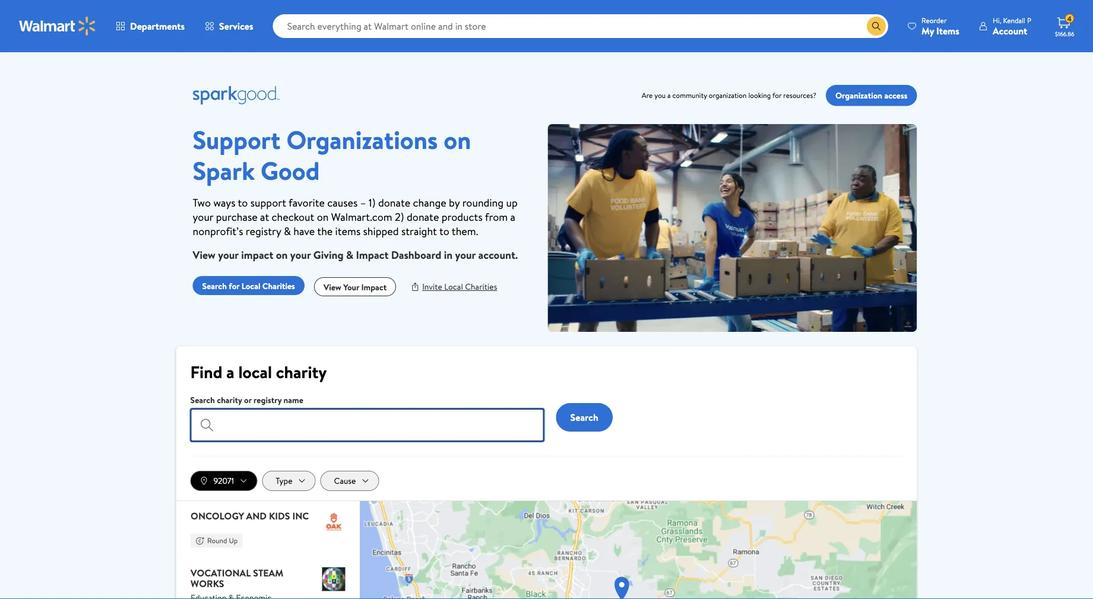Task type: vqa. For each thing, say whether or not it's contained in the screenshot.
Local inside button
yes



Task type: describe. For each thing, give the bounding box(es) containing it.
view for view your impact on your giving & impact dashboard in your account.
[[193, 247, 216, 262]]

organization
[[835, 90, 882, 101]]

inc
[[292, 509, 309, 523]]

charities inside invite local charities button
[[465, 281, 497, 293]]

invite local charities
[[422, 281, 497, 293]]

two
[[193, 195, 211, 210]]

search for search
[[570, 411, 598, 424]]

local inside button
[[444, 281, 463, 293]]

–
[[360, 195, 366, 210]]

looking
[[748, 90, 771, 100]]

support organizations on spark good
[[193, 122, 471, 188]]

local
[[238, 360, 272, 384]]

search button
[[556, 403, 613, 432]]

round
[[207, 536, 227, 546]]

vocational
[[190, 566, 250, 579]]

or
[[244, 394, 252, 406]]

1)
[[369, 195, 376, 210]]

invite
[[422, 281, 442, 293]]

0 horizontal spatial to
[[238, 195, 248, 210]]

view your impact link
[[314, 277, 396, 296]]

1 horizontal spatial &
[[346, 247, 353, 262]]

nonprofit's
[[193, 224, 243, 238]]

spark good logo image
[[176, 86, 280, 105]]

giving
[[313, 247, 344, 262]]

round up
[[207, 536, 237, 546]]

departments
[[130, 20, 185, 33]]

checkout
[[272, 209, 314, 224]]

hi,
[[993, 15, 1001, 25]]

cause button
[[320, 471, 379, 491]]

2 horizontal spatial a
[[667, 90, 671, 100]]

view your impact
[[324, 281, 387, 293]]

search for local charities
[[202, 280, 295, 291]]

organizations
[[286, 122, 438, 157]]

causes
[[327, 195, 358, 210]]

search charity or registry name element
[[190, 393, 547, 442]]

departments button
[[106, 12, 195, 40]]

invite local charities button
[[410, 277, 497, 294]]

account.
[[478, 247, 518, 262]]

support
[[193, 122, 280, 157]]

up
[[506, 195, 518, 210]]

0 vertical spatial impact
[[356, 247, 389, 262]]

walmart.com
[[331, 209, 392, 224]]

reorder
[[922, 15, 947, 25]]

are
[[642, 90, 653, 100]]

access
[[884, 90, 908, 101]]

Search search field
[[273, 14, 888, 38]]

search charity or registry name
[[190, 394, 303, 406]]

on inside two ways to support favorite causes – 1) donate change by rounding up your purchase at checkout on walmart.com 2) donate products from a nonprofit's registry & have the items shipped straight to them.
[[317, 209, 329, 224]]

food bank volunteers working alongside a walmart associate image
[[548, 124, 917, 332]]

view your impact on your giving & impact dashboard in your account.
[[193, 247, 518, 262]]

impact
[[241, 247, 273, 262]]

dashboard
[[391, 247, 441, 262]]

spark
[[193, 153, 255, 188]]

1 horizontal spatial to
[[439, 224, 449, 238]]

walmart image
[[19, 17, 96, 36]]

community
[[672, 90, 707, 100]]

2 vertical spatial a
[[226, 360, 234, 384]]

charities inside search for local charities link
[[262, 280, 295, 291]]

oncology
[[190, 509, 244, 523]]

purchase
[[216, 209, 257, 224]]

services
[[219, 20, 253, 33]]

at
[[260, 209, 269, 224]]

name
[[284, 394, 303, 406]]

rounding
[[462, 195, 504, 210]]

& inside two ways to support favorite causes – 1) donate change by rounding up your purchase at checkout on walmart.com 2) donate products from a nonprofit's registry & have the items shipped straight to them.
[[284, 224, 291, 238]]

vocational steam works
[[190, 566, 283, 590]]

find a local charity
[[190, 360, 327, 384]]

search icon image
[[872, 21, 881, 31]]

0 horizontal spatial local
[[242, 280, 260, 291]]

up
[[229, 536, 237, 546]]

them.
[[452, 224, 478, 238]]



Task type: locate. For each thing, give the bounding box(es) containing it.
account
[[993, 24, 1027, 37]]

cause
[[334, 475, 356, 487]]

local right invite
[[444, 281, 463, 293]]

0 vertical spatial search
[[202, 280, 227, 291]]

oncology and kids inc
[[190, 509, 309, 523]]

resources?
[[783, 90, 816, 100]]

items
[[936, 24, 959, 37]]

search
[[202, 280, 227, 291], [190, 394, 215, 406], [570, 411, 598, 424]]

donate right 2)
[[407, 209, 439, 224]]

1 vertical spatial view
[[324, 281, 341, 293]]

by
[[449, 195, 460, 210]]

a right you
[[667, 90, 671, 100]]

find
[[190, 360, 222, 384]]

1 horizontal spatial charities
[[465, 281, 497, 293]]

1 vertical spatial impact
[[361, 281, 387, 293]]

1 vertical spatial search
[[190, 394, 215, 406]]

kendall
[[1003, 15, 1025, 25]]

2 horizontal spatial on
[[444, 122, 471, 157]]

0 horizontal spatial charity
[[217, 394, 242, 406]]

charity up name
[[276, 360, 327, 384]]

92071 button
[[190, 471, 257, 491]]

search inside search for local charities link
[[202, 280, 227, 291]]

the
[[317, 224, 333, 238]]

4
[[1067, 13, 1072, 24]]

vocational steam works button
[[176, 558, 360, 599]]

your down have
[[290, 247, 311, 262]]

search for local charities link
[[193, 276, 305, 295]]

change
[[413, 195, 446, 210]]

search for search charity or registry name
[[190, 394, 215, 406]]

hi, kendall p account
[[993, 15, 1031, 37]]

map region
[[275, 449, 1035, 599]]

for down nonprofit's
[[229, 280, 240, 291]]

a right "find"
[[226, 360, 234, 384]]

1 vertical spatial on
[[317, 209, 329, 224]]

your right the in
[[455, 247, 476, 262]]

1 vertical spatial registry
[[254, 394, 282, 406]]

your inside two ways to support favorite causes – 1) donate change by rounding up your purchase at checkout on walmart.com 2) donate products from a nonprofit's registry & have the items shipped straight to them.
[[193, 209, 213, 224]]

0 vertical spatial to
[[238, 195, 248, 210]]

type
[[276, 475, 292, 487]]

1 vertical spatial a
[[510, 209, 515, 224]]

for
[[772, 90, 782, 100], [229, 280, 240, 291]]

works
[[190, 577, 224, 590]]

reorder my items
[[922, 15, 959, 37]]

view
[[193, 247, 216, 262], [324, 281, 341, 293]]

your down nonprofit's
[[218, 247, 239, 262]]

to left "them."
[[439, 224, 449, 238]]

for right looking
[[772, 90, 782, 100]]

donate right 1)
[[378, 195, 410, 210]]

1 vertical spatial &
[[346, 247, 353, 262]]

two ways to support favorite causes – 1) donate change by rounding up your purchase at checkout on walmart.com 2) donate products from a nonprofit's registry & have the items shipped straight to them.
[[193, 195, 518, 238]]

0 horizontal spatial on
[[276, 247, 288, 262]]

0 horizontal spatial for
[[229, 280, 240, 291]]

registry right or
[[254, 394, 282, 406]]

search inside 'search charity or registry name' element
[[190, 394, 215, 406]]

steam
[[253, 566, 283, 579]]

search inside the search button
[[570, 411, 598, 424]]

1 horizontal spatial for
[[772, 90, 782, 100]]

view for view your impact
[[324, 281, 341, 293]]

in
[[444, 247, 453, 262]]

organization access
[[835, 90, 908, 101]]

products
[[442, 209, 483, 224]]

from
[[485, 209, 508, 224]]

type button
[[262, 471, 316, 491]]

p
[[1027, 15, 1031, 25]]

charity
[[276, 360, 327, 384], [217, 394, 242, 406]]

a right from
[[510, 209, 515, 224]]

registry inside two ways to support favorite causes – 1) donate change by rounding up your purchase at checkout on walmart.com 2) donate products from a nonprofit's registry & have the items shipped straight to them.
[[246, 224, 281, 238]]

92071
[[213, 475, 234, 487]]

0 vertical spatial &
[[284, 224, 291, 238]]

are you a community organization looking for resources?
[[642, 90, 816, 100]]

Walmart Site-Wide search field
[[273, 14, 888, 38]]

shipped
[[363, 224, 399, 238]]

registry up impact
[[246, 224, 281, 238]]

$166.86
[[1055, 30, 1074, 38]]

1 vertical spatial for
[[229, 280, 240, 291]]

1 horizontal spatial view
[[324, 281, 341, 293]]

donate
[[378, 195, 410, 210], [407, 209, 439, 224]]

services button
[[195, 12, 263, 40]]

ways
[[213, 195, 235, 210]]

organization
[[709, 90, 747, 100]]

impact down 'shipped'
[[356, 247, 389, 262]]

0 horizontal spatial charities
[[262, 280, 295, 291]]

search for search for local charities
[[202, 280, 227, 291]]

1 vertical spatial to
[[439, 224, 449, 238]]

view down nonprofit's
[[193, 247, 216, 262]]

good
[[261, 153, 320, 188]]

&
[[284, 224, 291, 238], [346, 247, 353, 262]]

0 horizontal spatial view
[[193, 247, 216, 262]]

2)
[[395, 209, 404, 224]]

local
[[242, 280, 260, 291], [444, 281, 463, 293]]

items
[[335, 224, 361, 238]]

favorite
[[289, 195, 325, 210]]

on
[[444, 122, 471, 157], [317, 209, 329, 224], [276, 247, 288, 262]]

local down impact
[[242, 280, 260, 291]]

to right ways
[[238, 195, 248, 210]]

charities down impact
[[262, 280, 295, 291]]

have
[[293, 224, 315, 238]]

your
[[193, 209, 213, 224], [218, 247, 239, 262], [290, 247, 311, 262], [455, 247, 476, 262]]

1 horizontal spatial local
[[444, 281, 463, 293]]

registry
[[246, 224, 281, 238], [254, 394, 282, 406]]

1 vertical spatial charity
[[217, 394, 242, 406]]

to
[[238, 195, 248, 210], [439, 224, 449, 238]]

0 vertical spatial on
[[444, 122, 471, 157]]

my
[[922, 24, 934, 37]]

a inside two ways to support favorite causes – 1) donate change by rounding up your purchase at checkout on walmart.com 2) donate products from a nonprofit's registry & have the items shipped straight to them.
[[510, 209, 515, 224]]

0 vertical spatial for
[[772, 90, 782, 100]]

impact right your
[[361, 281, 387, 293]]

2 vertical spatial on
[[276, 247, 288, 262]]

your
[[343, 281, 359, 293]]

0 vertical spatial view
[[193, 247, 216, 262]]

support
[[250, 195, 286, 210]]

0 vertical spatial registry
[[246, 224, 281, 238]]

1 horizontal spatial a
[[510, 209, 515, 224]]

0 horizontal spatial a
[[226, 360, 234, 384]]

you
[[654, 90, 666, 100]]

and
[[246, 509, 266, 523]]

& right the giving
[[346, 247, 353, 262]]

0 horizontal spatial &
[[284, 224, 291, 238]]

organization access link
[[826, 85, 917, 106]]

0 vertical spatial charity
[[276, 360, 327, 384]]

your left 'purchase'
[[193, 209, 213, 224]]

0 vertical spatial a
[[667, 90, 671, 100]]

1 horizontal spatial on
[[317, 209, 329, 224]]

impact
[[356, 247, 389, 262], [361, 281, 387, 293]]

kids
[[269, 509, 290, 523]]

Search charity or registry name text field
[[190, 409, 544, 442]]

1 horizontal spatial charity
[[276, 360, 327, 384]]

& left have
[[284, 224, 291, 238]]

straight
[[401, 224, 437, 238]]

charity left or
[[217, 394, 242, 406]]

charities down account.
[[465, 281, 497, 293]]

2 vertical spatial search
[[570, 411, 598, 424]]

on inside support organizations on spark good
[[444, 122, 471, 157]]

view left your
[[324, 281, 341, 293]]



